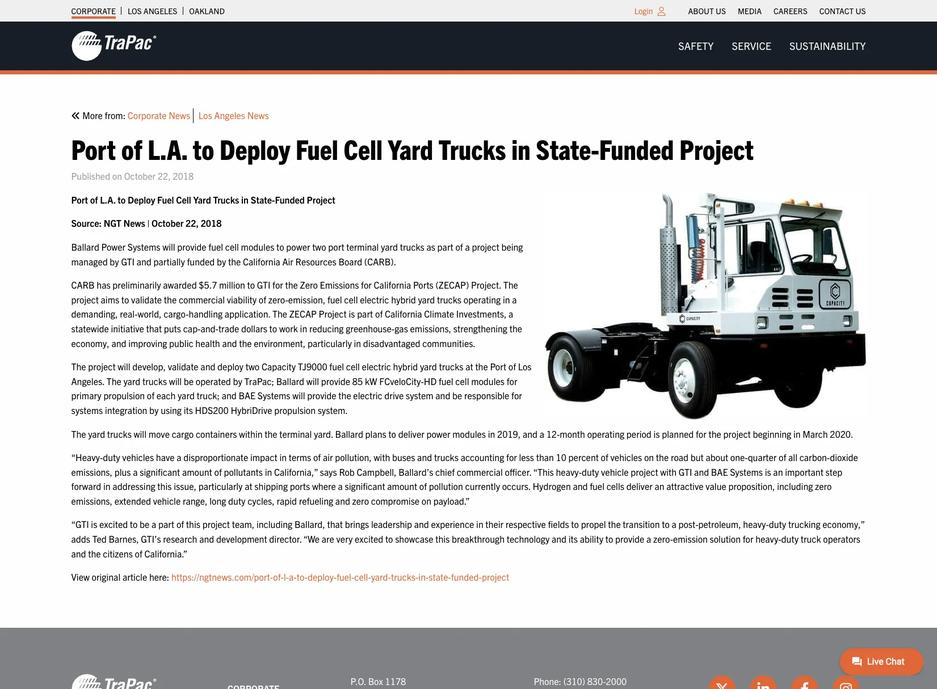 Task type: vqa. For each thing, say whether or not it's contained in the screenshot.
left VALIDATE
yes



Task type: locate. For each thing, give the bounding box(es) containing it.
cell inside port of l.a. to deploy fuel cell yard trucks in state-funded project published on october 22, 2018
[[344, 131, 383, 166]]

1 horizontal spatial funded
[[600, 131, 674, 166]]

an
[[774, 467, 783, 478], [655, 481, 665, 492]]

systems inside the project will develop, validate and deploy two capacity tj9000 fuel cell electric hybrid yard trucks at the port of los angeles. the yard trucks will be operated by trapac; ballard will provide 85 kw fcvelocity-hd fuel cell modules for primary propulsion of each yard truck; and bae systems will provide the electric drive system and be responsible for systems integration by using its hds200 hybridrive propulsion system.
[[258, 390, 290, 402]]

a-
[[289, 572, 297, 583]]

of inside port of l.a. to deploy fuel cell yard trucks in state-funded project published on october 22, 2018
[[121, 131, 142, 166]]

0 horizontal spatial excited
[[99, 519, 128, 531]]

1 horizontal spatial that
[[327, 519, 343, 531]]

yard up (carb).
[[381, 241, 398, 253]]

two up 'resources'
[[312, 241, 326, 253]]

responsible
[[465, 390, 510, 402]]

a down rob
[[338, 481, 343, 492]]

fuel for port of l.a. to deploy fuel cell yard trucks in state-funded project
[[157, 194, 174, 205]]

login link
[[635, 6, 653, 16]]

1 vertical spatial that
[[327, 519, 343, 531]]

gti down power
[[121, 256, 135, 267]]

1 vertical spatial significant
[[345, 481, 385, 492]]

puts
[[164, 323, 181, 334]]

systems down the "source: ngt news | october 22, 2018"
[[128, 241, 160, 253]]

0 vertical spatial with
[[374, 452, 390, 463]]

particularly down reducing
[[308, 338, 352, 349]]

2 vertical spatial modules
[[453, 428, 486, 440]]

hybrid down ports
[[391, 294, 416, 305]]

l.a. for port of l.a. to deploy fuel cell yard trucks in state-funded project
[[100, 194, 116, 205]]

trucks up chief
[[434, 452, 459, 463]]

0 horizontal spatial an
[[655, 481, 665, 492]]

of up research
[[177, 519, 184, 531]]

part inside ballard power systems will provide fuel cell modules to power two port terminal yard trucks as part of a project being managed by gti and partially funded by the california air resources board (carb).
[[438, 241, 454, 253]]

handling
[[189, 309, 223, 320]]

los
[[128, 6, 142, 16], [199, 110, 212, 121], [518, 361, 532, 373]]

1 vertical spatial 22,
[[186, 218, 199, 229]]

fields
[[548, 519, 569, 531]]

will inside ballard power systems will provide fuel cell modules to power two port terminal yard trucks as part of a project being managed by gti and partially funded by the california air resources board (carb).
[[163, 241, 175, 253]]

angeles inside "los angeles news" link
[[214, 110, 245, 121]]

0 vertical spatial trucks
[[439, 131, 506, 166]]

0 horizontal spatial los
[[128, 6, 142, 16]]

october inside port of l.a. to deploy fuel cell yard trucks in state-funded project published on october 22, 2018
[[124, 170, 156, 182]]

0 vertical spatial systems
[[128, 241, 160, 253]]

0 horizontal spatial commercial
[[179, 294, 225, 305]]

1 horizontal spatial 2018
[[201, 218, 222, 229]]

pollution,
[[335, 452, 372, 463]]

2 vertical spatial be
[[140, 519, 150, 531]]

angeles.
[[71, 376, 105, 387]]

part
[[438, 241, 454, 253], [357, 309, 373, 320], [158, 519, 174, 531]]

1 vertical spatial including
[[257, 519, 293, 531]]

research
[[163, 534, 197, 545]]

1 vertical spatial deliver
[[627, 481, 653, 492]]

0 vertical spatial particularly
[[308, 338, 352, 349]]

0 vertical spatial emissions,
[[410, 323, 452, 334]]

the left zero
[[285, 279, 298, 291]]

us inside contact us link
[[856, 6, 866, 16]]

menu bar containing safety
[[670, 35, 875, 57]]

step
[[826, 467, 843, 478]]

for inside "heavy-duty vehicles have a disproportionate impact in terms of air pollution, with buses and trucks accounting for less than 10 percent of vehicles on the road but about one-quarter of all carbon-dioxide emissions, plus a significant amount of pollutants in california," says rob campbell, ballard's chief commercial officer. "this heavy-duty vehicle project with gti and bae systems is an important step forward in addressing this issue, particularly at shipping ports where a significant amount of pollution currently occurs. hydrogen and fuel cells deliver an attractive value proposition, including zero emissions, extended vehicle range, long duty cycles, rapid refueling and zero compromise on payload."
[[507, 452, 517, 463]]

0 vertical spatial an
[[774, 467, 783, 478]]

corporate inside port of l.a. to deploy fuel cell yard trucks in state-funded project article
[[128, 110, 167, 121]]

project for port of l.a. to deploy fuel cell yard trucks in state-funded project
[[307, 194, 336, 205]]

project up angeles.
[[88, 361, 116, 373]]

an left the attractive
[[655, 481, 665, 492]]

is right "gti
[[91, 519, 97, 531]]

including inside "heavy-duty vehicles have a disproportionate impact in terms of air pollution, with buses and trucks accounting for less than 10 percent of vehicles on the road but about one-quarter of all carbon-dioxide emissions, plus a significant amount of pollutants in california," says rob campbell, ballard's chief commercial officer. "this heavy-duty vehicle project with gti and bae systems is an important step forward in addressing this issue, particularly at shipping ports where a significant amount of pollution currently occurs. hydrogen and fuel cells deliver an attractive value proposition, including zero emissions, extended vehicle range, long duty cycles, rapid refueling and zero compromise on payload."
[[777, 481, 813, 492]]

trucks inside ballard power systems will provide fuel cell modules to power two port terminal yard trucks as part of a project being managed by gti and partially funded by the california air resources board (carb).
[[400, 241, 425, 253]]

port inside port of l.a. to deploy fuel cell yard trucks in state-funded project published on october 22, 2018
[[71, 131, 116, 166]]

angeles inside los angeles link
[[144, 6, 177, 16]]

los angeles
[[128, 6, 177, 16]]

system.
[[318, 405, 348, 416]]

2000
[[606, 676, 627, 688]]

electric inside carb has preliminarily awarded $5.7 million to gti for the zero emissions for california ports (zecap) project. the project aims to validate the commercial viability of zero-emission, fuel cell electric hybrid yard trucks operating in a demanding, real-world, cargo-handling application. the zecap project is part of california climate investments, a statewide initiative that puts cap-and-trade dollars to work in reducing greenhouse-gas emissions, strengthening the economy, and improving public health and the environment, particularly in disadvantaged communities.
[[360, 294, 389, 305]]

with down road
[[661, 467, 677, 478]]

yard inside port of l.a. to deploy fuel cell yard trucks in state-funded project published on october 22, 2018
[[388, 131, 433, 166]]

https://ngtnews.com/port-
[[172, 572, 273, 583]]

22, up port of l.a. to deploy fuel cell yard trucks in state-funded project
[[158, 170, 171, 182]]

1 horizontal spatial commercial
[[457, 467, 503, 478]]

on inside port of l.a. to deploy fuel cell yard trucks in state-funded project published on october 22, 2018
[[112, 170, 122, 182]]

port up 'source:'
[[71, 194, 88, 205]]

port up the published
[[71, 131, 116, 166]]

media link
[[738, 3, 762, 19]]

1 vertical spatial two
[[246, 361, 260, 373]]

contact us
[[820, 6, 866, 16]]

1 vertical spatial be
[[453, 390, 462, 402]]

0 horizontal spatial this
[[158, 481, 172, 492]]

of
[[121, 131, 142, 166], [90, 194, 98, 205], [456, 241, 463, 253], [259, 294, 266, 305], [375, 309, 383, 320], [509, 361, 516, 373], [147, 390, 155, 402], [313, 452, 321, 463], [601, 452, 609, 463], [779, 452, 787, 463], [214, 467, 222, 478], [420, 481, 427, 492], [177, 519, 184, 531], [135, 548, 142, 560]]

california inside ballard power systems will provide fuel cell modules to power two port terminal yard trucks as part of a project being managed by gti and partially funded by the california air resources board (carb).
[[243, 256, 280, 267]]

p.o.
[[351, 676, 366, 688]]

1 vertical spatial operating
[[588, 428, 625, 440]]

state- for port of l.a. to deploy fuel cell yard trucks in state-funded project published on october 22, 2018
[[536, 131, 600, 166]]

0 vertical spatial its
[[184, 405, 193, 416]]

us for contact us
[[856, 6, 866, 16]]

deploy up the "source: ngt news | october 22, 2018"
[[128, 194, 155, 205]]

1 vertical spatial electric
[[362, 361, 391, 373]]

the up work
[[273, 309, 287, 320]]

2 horizontal spatial los
[[518, 361, 532, 373]]

to-
[[297, 572, 308, 583]]

1 horizontal spatial terminal
[[347, 241, 379, 253]]

health
[[196, 338, 220, 349]]

state-
[[536, 131, 600, 166], [251, 194, 275, 205]]

of down more from: corporate news
[[121, 131, 142, 166]]

project inside port of l.a. to deploy fuel cell yard trucks in state-funded project published on october 22, 2018
[[680, 131, 754, 166]]

port of l.a. to deploy fuel cell yard trucks in state-funded project article
[[71, 108, 866, 585]]

a left post- on the right bottom of the page
[[672, 519, 677, 531]]

respective
[[506, 519, 546, 531]]

fuel
[[209, 241, 223, 253], [328, 294, 342, 305], [330, 361, 344, 373], [439, 376, 454, 387], [590, 481, 605, 492]]

in-
[[419, 572, 429, 583]]

at down the pollutants
[[245, 481, 253, 492]]

chief
[[436, 467, 455, 478]]

vehicles
[[122, 452, 154, 463], [611, 452, 642, 463]]

resources
[[296, 256, 337, 267]]

fuel for port of l.a. to deploy fuel cell yard trucks in state-funded project published on october 22, 2018
[[296, 131, 338, 166]]

california,"
[[274, 467, 318, 478]]

deploy inside port of l.a. to deploy fuel cell yard trucks in state-funded project published on october 22, 2018
[[220, 131, 290, 166]]

0 vertical spatial operating
[[464, 294, 501, 305]]

state- for port of l.a. to deploy fuel cell yard trucks in state-funded project
[[251, 194, 275, 205]]

is down quarter
[[765, 467, 772, 478]]

at inside the project will develop, validate and deploy two capacity tj9000 fuel cell electric hybrid yard trucks at the port of los angeles. the yard trucks will be operated by trapac; ballard will provide 85 kw fcvelocity-hd fuel cell modules for primary propulsion of each yard truck; and bae systems will provide the electric drive system and be responsible for systems integration by using its hds200 hybridrive propulsion system.
[[466, 361, 473, 373]]

cap-
[[183, 323, 201, 334]]

project inside carb has preliminarily awarded $5.7 million to gti for the zero emissions for california ports (zecap) project. the project aims to validate the commercial viability of zero-emission, fuel cell electric hybrid yard trucks operating in a demanding, real-world, cargo-handling application. the zecap project is part of california climate investments, a statewide initiative that puts cap-and-trade dollars to work in reducing greenhouse-gas emissions, strengthening the economy, and improving public health and the environment, particularly in disadvantaged communities.
[[319, 309, 347, 320]]

1178
[[385, 676, 406, 688]]

validate up world,
[[131, 294, 162, 305]]

citizens
[[103, 548, 133, 560]]

sustainability
[[790, 39, 866, 52]]

1 vertical spatial gti
[[257, 279, 271, 291]]

that down world,
[[146, 323, 162, 334]]

ballard power systems will provide fuel cell modules to power two port terminal yard trucks as part of a project being managed by gti and partially funded by the california air resources board (carb).
[[71, 241, 523, 267]]

zero down step
[[815, 481, 832, 492]]

port up the responsible
[[490, 361, 507, 373]]

1 horizontal spatial zero-
[[654, 534, 673, 545]]

amount up compromise
[[387, 481, 417, 492]]

one-
[[731, 452, 748, 463]]

power inside ballard power systems will provide fuel cell modules to power two port terminal yard trucks as part of a project being managed by gti and partially funded by the california air resources board (carb).
[[286, 241, 310, 253]]

1 horizontal spatial deploy
[[220, 131, 290, 166]]

initiative
[[111, 323, 144, 334]]

1 horizontal spatial propulsion
[[274, 405, 316, 416]]

for right solution
[[743, 534, 754, 545]]

more
[[82, 110, 103, 121]]

2019,
[[497, 428, 521, 440]]

0 vertical spatial 2018
[[173, 170, 194, 182]]

los inside "los angeles news" link
[[199, 110, 212, 121]]

project left being
[[472, 241, 500, 253]]

0 vertical spatial bae
[[239, 390, 256, 402]]

port
[[71, 131, 116, 166], [71, 194, 88, 205], [490, 361, 507, 373]]

funded inside port of l.a. to deploy fuel cell yard trucks in state-funded project published on october 22, 2018
[[600, 131, 674, 166]]

plans
[[365, 428, 387, 440]]

85
[[353, 376, 363, 387]]

cell down emissions
[[344, 294, 358, 305]]

news for source: ngt news | october 22, 2018
[[123, 218, 145, 229]]

road
[[671, 452, 689, 463]]

safety
[[679, 39, 714, 52]]

for
[[273, 279, 283, 291], [361, 279, 372, 291], [507, 376, 518, 387], [512, 390, 522, 402], [696, 428, 707, 440], [507, 452, 517, 463], [743, 534, 754, 545]]

this
[[158, 481, 172, 492], [186, 519, 200, 531], [436, 534, 450, 545]]

1 vertical spatial yard
[[193, 194, 211, 205]]

0 horizontal spatial deploy
[[128, 194, 155, 205]]

0 horizontal spatial cell
[[176, 194, 191, 205]]

and right the truck;
[[222, 390, 237, 402]]

two inside ballard power systems will provide fuel cell modules to power two port terminal yard trucks as part of a project being managed by gti and partially funded by the california air resources board (carb).
[[312, 241, 326, 253]]

0 vertical spatial deploy
[[220, 131, 290, 166]]

containers
[[196, 428, 237, 440]]

ballard,
[[295, 519, 325, 531]]

0 vertical spatial amount
[[182, 467, 212, 478]]

port of l.a. to deploy fuel cell yard trucks in state-funded project published on october 22, 2018
[[71, 131, 754, 182]]

1 vertical spatial terminal
[[280, 428, 312, 440]]

1 vertical spatial 2018
[[201, 218, 222, 229]]

electric down kw
[[353, 390, 383, 402]]

0 horizontal spatial us
[[716, 6, 726, 16]]

heavy- left truck
[[756, 534, 782, 545]]

2 horizontal spatial be
[[453, 390, 462, 402]]

a right plus
[[133, 467, 138, 478]]

terminal up board
[[347, 241, 379, 253]]

bae inside "heavy-duty vehicles have a disproportionate impact in terms of air pollution, with buses and trucks accounting for less than 10 percent of vehicles on the road but about one-quarter of all carbon-dioxide emissions, plus a significant amount of pollutants in california," says rob campbell, ballard's chief commercial officer. "this heavy-duty vehicle project with gti and bae systems is an important step forward in addressing this issue, particularly at shipping ports where a significant amount of pollution currently occurs. hydrogen and fuel cells deliver an attractive value proposition, including zero emissions, extended vehicle range, long duty cycles, rapid refueling and zero compromise on payload."
[[711, 467, 728, 478]]

0 vertical spatial this
[[158, 481, 172, 492]]

1 vertical spatial its
[[569, 534, 578, 545]]

fuel-
[[337, 572, 354, 583]]

0 horizontal spatial l.a.
[[100, 194, 116, 205]]

provide up funded
[[177, 241, 207, 253]]

electric up kw
[[362, 361, 391, 373]]

fuel inside port of l.a. to deploy fuel cell yard trucks in state-funded project published on october 22, 2018
[[296, 131, 338, 166]]

0 horizontal spatial that
[[146, 323, 162, 334]]

gti inside "heavy-duty vehicles have a disproportionate impact in terms of air pollution, with buses and trucks accounting for less than 10 percent of vehicles on the road but about one-quarter of all carbon-dioxide emissions, plus a significant amount of pollutants in california," says rob campbell, ballard's chief commercial officer. "this heavy-duty vehicle project with gti and bae systems is an important step forward in addressing this issue, particularly at shipping ports where a significant amount of pollution currently occurs. hydrogen and fuel cells deliver an attractive value proposition, including zero emissions, extended vehicle range, long duty cycles, rapid refueling and zero compromise on payload."
[[679, 467, 692, 478]]

including inside ""gti is excited to be a part of this project team, including ballard, that brings leadership and experience in their respective fields to propel the transition to a post-petroleum, heavy-duty trucking economy," adds ted barnes, gti's research and development director. "we are very excited to showcase this breakthrough technology and its ability to provide a zero-emission solution for heavy-duty truck operators and the citizens of california.""
[[257, 519, 293, 531]]

1 horizontal spatial us
[[856, 6, 866, 16]]

a left the 12-
[[540, 428, 545, 440]]

2018 inside port of l.a. to deploy fuel cell yard trucks in state-funded project published on october 22, 2018
[[173, 170, 194, 182]]

0 horizontal spatial on
[[112, 170, 122, 182]]

corporate image
[[71, 30, 156, 62], [71, 674, 156, 690]]

capacity
[[262, 361, 296, 373]]

on down period
[[645, 452, 654, 463]]

1 horizontal spatial l.a.
[[148, 131, 187, 166]]

at down communities.
[[466, 361, 473, 373]]

1 vertical spatial corporate image
[[71, 674, 156, 690]]

0 vertical spatial october
[[124, 170, 156, 182]]

funded for port of l.a. to deploy fuel cell yard trucks in state-funded project published on october 22, 2018
[[600, 131, 674, 166]]

and right 2019,
[[523, 428, 538, 440]]

ballard up pollution,
[[335, 428, 363, 440]]

of up greenhouse-
[[375, 309, 383, 320]]

2 vertical spatial los
[[518, 361, 532, 373]]

l.a.
[[148, 131, 187, 166], [100, 194, 116, 205]]

0 vertical spatial california
[[243, 256, 280, 267]]

particularly inside carb has preliminarily awarded $5.7 million to gti for the zero emissions for california ports (zecap) project. the project aims to validate the commercial viability of zero-emission, fuel cell electric hybrid yard trucks operating in a demanding, real-world, cargo-handling application. the zecap project is part of california climate investments, a statewide initiative that puts cap-and-trade dollars to work in reducing greenhouse-gas emissions, strengthening the economy, and improving public health and the environment, particularly in disadvantaged communities.
[[308, 338, 352, 349]]

trucks for port of l.a. to deploy fuel cell yard trucks in state-funded project published on october 22, 2018
[[439, 131, 506, 166]]

0 vertical spatial funded
[[600, 131, 674, 166]]

pollution
[[429, 481, 463, 492]]

project inside ballard power systems will provide fuel cell modules to power two port terminal yard trucks as part of a project being managed by gti and partially funded by the california air resources board (carb).
[[472, 241, 500, 253]]

1 horizontal spatial trucks
[[439, 131, 506, 166]]

modules up the responsible
[[471, 376, 505, 387]]

to up ngt
[[118, 194, 126, 205]]

world,
[[138, 309, 162, 320]]

fuel inside "heavy-duty vehicles have a disproportionate impact in terms of air pollution, with buses and trucks accounting for less than 10 percent of vehicles on the road but about one-quarter of all carbon-dioxide emissions, plus a significant amount of pollutants in california," says rob campbell, ballard's chief commercial officer. "this heavy-duty vehicle project with gti and bae systems is an important step forward in addressing this issue, particularly at shipping ports where a significant amount of pollution currently occurs. hydrogen and fuel cells deliver an attractive value proposition, including zero emissions, extended vehicle range, long duty cycles, rapid refueling and zero compromise on payload."
[[590, 481, 605, 492]]

operating
[[464, 294, 501, 305], [588, 428, 625, 440]]

significant down have
[[140, 467, 180, 478]]

that inside ""gti is excited to be a part of this project team, including ballard, that brings leadership and experience in their respective fields to propel the transition to a post-petroleum, heavy-duty trucking economy," adds ted barnes, gti's research and development director. "we are very excited to showcase this breakthrough technology and its ability to provide a zero-emission solution for heavy-duty truck operators and the citizens of california.""
[[327, 519, 343, 531]]

zero- down transition
[[654, 534, 673, 545]]

from:
[[105, 110, 126, 121]]

public
[[169, 338, 193, 349]]

0 vertical spatial angeles
[[144, 6, 177, 16]]

us
[[716, 6, 726, 16], [856, 6, 866, 16]]

1 vertical spatial funded
[[275, 194, 305, 205]]

is inside "heavy-duty vehicles have a disproportionate impact in terms of air pollution, with buses and trucks accounting for less than 10 percent of vehicles on the road but about one-quarter of all carbon-dioxide emissions, plus a significant amount of pollutants in california," says rob campbell, ballard's chief commercial officer. "this heavy-duty vehicle project with gti and bae systems is an important step forward in addressing this issue, particularly at shipping ports where a significant amount of pollution currently occurs. hydrogen and fuel cells deliver an attractive value proposition, including zero emissions, extended vehicle range, long duty cycles, rapid refueling and zero compromise on payload."
[[765, 467, 772, 478]]

1 vertical spatial particularly
[[199, 481, 243, 492]]

including down important at the right of page
[[777, 481, 813, 492]]

compromise
[[371, 496, 420, 507]]

0 horizontal spatial state-
[[251, 194, 275, 205]]

0 horizontal spatial funded
[[275, 194, 305, 205]]

this left issue,
[[158, 481, 172, 492]]

and up preliminarily
[[137, 256, 151, 267]]

2 vertical spatial part
[[158, 519, 174, 531]]

2 horizontal spatial this
[[436, 534, 450, 545]]

1 vertical spatial corporate
[[128, 110, 167, 121]]

1 horizontal spatial this
[[186, 519, 200, 531]]

part up greenhouse-
[[357, 309, 373, 320]]

2018
[[173, 170, 194, 182], [201, 218, 222, 229]]

2 us from the left
[[856, 6, 866, 16]]

terminal inside ballard power systems will provide fuel cell modules to power two port terminal yard trucks as part of a project being managed by gti and partially funded by the california air resources board (carb).
[[347, 241, 379, 253]]

heavy- inside "heavy-duty vehicles have a disproportionate impact in terms of air pollution, with buses and trucks accounting for less than 10 percent of vehicles on the road but about one-quarter of all carbon-dioxide emissions, plus a significant amount of pollutants in california," says rob campbell, ballard's chief commercial officer. "this heavy-duty vehicle project with gti and bae systems is an important step forward in addressing this issue, particularly at shipping ports where a significant amount of pollution currently occurs. hydrogen and fuel cells deliver an attractive value proposition, including zero emissions, extended vehicle range, long duty cycles, rapid refueling and zero compromise on payload."
[[556, 467, 582, 478]]

state- inside port of l.a. to deploy fuel cell yard trucks in state-funded project published on october 22, 2018
[[536, 131, 600, 166]]

a
[[465, 241, 470, 253], [512, 294, 517, 305], [509, 309, 514, 320], [540, 428, 545, 440], [177, 452, 181, 463], [133, 467, 138, 478], [338, 481, 343, 492], [152, 519, 156, 531], [672, 519, 677, 531], [647, 534, 652, 545]]

emission
[[673, 534, 708, 545]]

particularly up long
[[199, 481, 243, 492]]

footer
[[0, 629, 938, 690]]

emissions,
[[410, 323, 452, 334], [71, 467, 112, 478], [71, 496, 112, 507]]

and down where
[[336, 496, 350, 507]]

of right as
[[456, 241, 463, 253]]

0 vertical spatial vehicle
[[601, 467, 629, 478]]

all
[[789, 452, 798, 463]]

us right contact on the right
[[856, 6, 866, 16]]

yard
[[388, 131, 433, 166], [193, 194, 211, 205]]

and
[[137, 256, 151, 267], [112, 338, 126, 349], [222, 338, 237, 349], [201, 361, 215, 373], [222, 390, 237, 402], [436, 390, 451, 402], [523, 428, 538, 440], [417, 452, 432, 463], [695, 467, 709, 478], [573, 481, 588, 492], [336, 496, 350, 507], [414, 519, 429, 531], [199, 534, 214, 545], [552, 534, 567, 545], [71, 548, 86, 560]]

project inside the project will develop, validate and deploy two capacity tj9000 fuel cell electric hybrid yard trucks at the port of los angeles. the yard trucks will be operated by trapac; ballard will provide 85 kw fcvelocity-hd fuel cell modules for primary propulsion of each yard truck; and bae systems will provide the electric drive system and be responsible for systems integration by using its hds200 hybridrive propulsion system.
[[88, 361, 116, 373]]

and down "adds"
[[71, 548, 86, 560]]

ngt
[[104, 218, 121, 229]]

0 horizontal spatial be
[[140, 519, 150, 531]]

part inside ""gti is excited to be a part of this project team, including ballard, that brings leadership and experience in their respective fields to propel the transition to a post-petroleum, heavy-duty trucking economy," adds ted barnes, gti's research and development director. "we are very excited to showcase this breakthrough technology and its ability to provide a zero-emission solution for heavy-duty truck operators and the citizens of california.""
[[158, 519, 174, 531]]

us inside about us link
[[716, 6, 726, 16]]

menu bar
[[683, 3, 872, 19], [670, 35, 875, 57]]

their
[[486, 519, 504, 531]]

operated
[[196, 376, 231, 387]]

deliver up buses
[[398, 428, 425, 440]]

1 horizontal spatial its
[[569, 534, 578, 545]]

deploy down "los angeles news" link
[[220, 131, 290, 166]]

1 us from the left
[[716, 6, 726, 16]]

duty down percent
[[582, 467, 599, 478]]

ballard inside the project will develop, validate and deploy two capacity tj9000 fuel cell electric hybrid yard trucks at the port of los angeles. the yard trucks will be operated by trapac; ballard will provide 85 kw fcvelocity-hd fuel cell modules for primary propulsion of each yard truck; and bae systems will provide the electric drive system and be responsible for systems integration by using its hds200 hybridrive propulsion system.
[[276, 376, 304, 387]]

1 vertical spatial deploy
[[128, 194, 155, 205]]

that inside carb has preliminarily awarded $5.7 million to gti for the zero emissions for california ports (zecap) project. the project aims to validate the commercial viability of zero-emission, fuel cell electric hybrid yard trucks operating in a demanding, real-world, cargo-handling application. the zecap project is part of california climate investments, a statewide initiative that puts cap-and-trade dollars to work in reducing greenhouse-gas emissions, strengthening the economy, and improving public health and the environment, particularly in disadvantaged communities.
[[146, 323, 162, 334]]

cell up 85 on the bottom left of page
[[346, 361, 360, 373]]

zero- inside carb has preliminarily awarded $5.7 million to gti for the zero emissions for california ports (zecap) project. the project aims to validate the commercial viability of zero-emission, fuel cell electric hybrid yard trucks operating in a demanding, real-world, cargo-handling application. the zecap project is part of california climate investments, a statewide initiative that puts cap-and-trade dollars to work in reducing greenhouse-gas emissions, strengthening the economy, and improving public health and the environment, particularly in disadvantaged communities.
[[268, 294, 288, 305]]

2 vehicles from the left
[[611, 452, 642, 463]]

project inside ""gti is excited to be a part of this project team, including ballard, that brings leadership and experience in their respective fields to propel the transition to a post-petroleum, heavy-duty trucking economy," adds ted barnes, gti's research and development director. "we are very excited to showcase this breakthrough technology and its ability to provide a zero-emission solution for heavy-duty truck operators and the citizens of california.""
[[203, 519, 230, 531]]

provide inside ""gti is excited to be a part of this project team, including ballard, that brings leadership and experience in their respective fields to propel the transition to a post-petroleum, heavy-duty trucking economy," adds ted barnes, gti's research and development director. "we are very excited to showcase this breakthrough technology and its ability to provide a zero-emission solution for heavy-duty truck operators and the citizens of california.""
[[616, 534, 645, 545]]

propulsion up yard.
[[274, 405, 316, 416]]

campbell,
[[357, 467, 397, 478]]

port
[[328, 241, 344, 253]]

fuel inside carb has preliminarily awarded $5.7 million to gti for the zero emissions for california ports (zecap) project. the project aims to validate the commercial viability of zero-emission, fuel cell electric hybrid yard trucks operating in a demanding, real-world, cargo-handling application. the zecap project is part of california climate investments, a statewide initiative that puts cap-and-trade dollars to work in reducing greenhouse-gas emissions, strengthening the economy, and improving public health and the environment, particularly in disadvantaged communities.
[[328, 294, 342, 305]]

project down period
[[631, 467, 659, 478]]

operating up investments,
[[464, 294, 501, 305]]

0 vertical spatial part
[[438, 241, 454, 253]]

0 horizontal spatial 22,
[[158, 170, 171, 182]]

1 vertical spatial bae
[[711, 467, 728, 478]]

a right as
[[465, 241, 470, 253]]

0 vertical spatial on
[[112, 170, 122, 182]]

each
[[157, 390, 176, 402]]

1 horizontal spatial yard
[[388, 131, 433, 166]]

long
[[210, 496, 226, 507]]

2018 up port of l.a. to deploy fuel cell yard trucks in state-funded project
[[173, 170, 194, 182]]

integration
[[105, 405, 147, 416]]

emissions, down forward
[[71, 496, 112, 507]]

bae
[[239, 390, 256, 402], [711, 467, 728, 478]]

project down long
[[203, 519, 230, 531]]

1 vertical spatial with
[[661, 467, 677, 478]]

0 horizontal spatial gti
[[121, 256, 135, 267]]

in
[[512, 131, 531, 166], [241, 194, 249, 205], [503, 294, 510, 305], [300, 323, 307, 334], [354, 338, 361, 349], [488, 428, 495, 440], [794, 428, 801, 440], [280, 452, 287, 463], [265, 467, 272, 478], [103, 481, 111, 492], [476, 519, 484, 531]]

trucks down (zecap)
[[437, 294, 462, 305]]

in inside port of l.a. to deploy fuel cell yard trucks in state-funded project published on october 22, 2018
[[512, 131, 531, 166]]

1 vertical spatial project
[[307, 194, 336, 205]]

emissions, down "heavy-
[[71, 467, 112, 478]]

be left operated
[[184, 376, 194, 387]]

us for about us
[[716, 6, 726, 16]]

1 horizontal spatial corporate
[[128, 110, 167, 121]]

trucks inside port of l.a. to deploy fuel cell yard trucks in state-funded project published on october 22, 2018
[[439, 131, 506, 166]]

port for port of l.a. to deploy fuel cell yard trucks in state-funded project published on october 22, 2018
[[71, 131, 116, 166]]

state-
[[429, 572, 451, 583]]

1 vertical spatial emissions,
[[71, 467, 112, 478]]

validate down public
[[168, 361, 199, 373]]

l.a. inside port of l.a. to deploy fuel cell yard trucks in state-funded project published on october 22, 2018
[[148, 131, 187, 166]]

1 horizontal spatial particularly
[[308, 338, 352, 349]]

cell for port of l.a. to deploy fuel cell yard trucks in state-funded project published on october 22, 2018
[[344, 131, 383, 166]]

its right using
[[184, 405, 193, 416]]

develop,
[[133, 361, 166, 373]]

are
[[322, 534, 334, 545]]

validate inside the project will develop, validate and deploy two capacity tj9000 fuel cell electric hybrid yard trucks at the port of los angeles. the yard trucks will be operated by trapac; ballard will provide 85 kw fcvelocity-hd fuel cell modules for primary propulsion of each yard truck; and bae systems will provide the electric drive system and be responsible for systems integration by using its hds200 hybridrive propulsion system.
[[168, 361, 199, 373]]

by
[[110, 256, 119, 267], [217, 256, 226, 267], [233, 376, 242, 387], [149, 405, 159, 416]]

0 vertical spatial electric
[[360, 294, 389, 305]]

news
[[169, 110, 190, 121], [247, 110, 269, 121], [123, 218, 145, 229]]

0 horizontal spatial with
[[374, 452, 390, 463]]

1 vertical spatial l.a.
[[100, 194, 116, 205]]

provide left 85 on the bottom left of page
[[321, 376, 350, 387]]

1 vertical spatial hybrid
[[393, 361, 418, 373]]

service
[[732, 39, 772, 52]]

0 vertical spatial l.a.
[[148, 131, 187, 166]]

2 horizontal spatial gti
[[679, 467, 692, 478]]

at inside "heavy-duty vehicles have a disproportionate impact in terms of air pollution, with buses and trucks accounting for less than 10 percent of vehicles on the road but about one-quarter of all carbon-dioxide emissions, plus a significant amount of pollutants in california," says rob campbell, ballard's chief commercial officer. "this heavy-duty vehicle project with gti and bae systems is an important step forward in addressing this issue, particularly at shipping ports where a significant amount of pollution currently occurs. hydrogen and fuel cells deliver an attractive value proposition, including zero emissions, extended vehicle range, long duty cycles, rapid refueling and zero compromise on payload."
[[245, 481, 253, 492]]

trucks inside carb has preliminarily awarded $5.7 million to gti for the zero emissions for california ports (zecap) project. the project aims to validate the commercial viability of zero-emission, fuel cell electric hybrid yard trucks operating in a demanding, real-world, cargo-handling application. the zecap project is part of california climate investments, a statewide initiative that puts cap-and-trade dollars to work in reducing greenhouse-gas emissions, strengthening the economy, and improving public health and the environment, particularly in disadvantaged communities.
[[437, 294, 462, 305]]

project for port of l.a. to deploy fuel cell yard trucks in state-funded project published on october 22, 2018
[[680, 131, 754, 166]]

fuel inside ballard power systems will provide fuel cell modules to power two port terminal yard trucks as part of a project being managed by gti and partially funded by the california air resources board (carb).
[[209, 241, 223, 253]]

2 horizontal spatial part
[[438, 241, 454, 253]]

project down carb
[[71, 294, 99, 305]]

phone: (310) 830-2000
[[534, 676, 627, 688]]

los inside los angeles link
[[128, 6, 142, 16]]

2 corporate image from the top
[[71, 674, 156, 690]]

vehicle down issue,
[[153, 496, 181, 507]]

1 horizontal spatial significant
[[345, 481, 385, 492]]

by down deploy
[[233, 376, 242, 387]]

significant
[[140, 467, 180, 478], [345, 481, 385, 492]]

two up trapac;
[[246, 361, 260, 373]]



Task type: describe. For each thing, give the bounding box(es) containing it.
1 vertical spatial california
[[374, 279, 411, 291]]

climate
[[424, 309, 454, 320]]

duty left trucking
[[769, 519, 787, 531]]

1 horizontal spatial news
[[169, 110, 190, 121]]

and-
[[201, 323, 219, 334]]

month
[[560, 428, 585, 440]]

contact
[[820, 6, 854, 16]]

development
[[216, 534, 267, 545]]

(310)
[[564, 676, 585, 688]]

the down the dollars
[[239, 338, 252, 349]]

to inside port of l.a. to deploy fuel cell yard trucks in state-funded project published on october 22, 2018
[[193, 131, 214, 166]]

deploy
[[218, 361, 244, 373]]

for inside ""gti is excited to be a part of this project team, including ballard, that brings leadership and experience in their respective fields to propel the transition to a post-petroleum, heavy-duty trucking economy," adds ted barnes, gti's research and development director. "we are very excited to showcase this breakthrough technology and its ability to provide a zero-emission solution for heavy-duty truck operators and the citizens of california.""
[[743, 534, 754, 545]]

los for los angeles news
[[199, 110, 212, 121]]

los angeles link
[[128, 3, 177, 19]]

and up ballard's at bottom left
[[417, 452, 432, 463]]

million
[[219, 279, 245, 291]]

awarded
[[163, 279, 197, 291]]

to left post- on the right bottom of the page
[[662, 519, 670, 531]]

emission,
[[288, 294, 326, 305]]

duty up plus
[[103, 452, 120, 463]]

port inside the project will develop, validate and deploy two capacity tj9000 fuel cell electric hybrid yard trucks at the port of los angeles. the yard trucks will be operated by trapac; ballard will provide 85 kw fcvelocity-hd fuel cell modules for primary propulsion of each yard truck; and bae systems will provide the electric drive system and be responsible for systems integration by using its hds200 hybridrive propulsion system.
[[490, 361, 507, 373]]

within
[[239, 428, 263, 440]]

project down breakthrough
[[482, 572, 510, 583]]

trade
[[219, 323, 239, 334]]

environment,
[[254, 338, 306, 349]]

project inside carb has preliminarily awarded $5.7 million to gti for the zero emissions for california ports (zecap) project. the project aims to validate the commercial viability of zero-emission, fuel cell electric hybrid yard trucks operating in a demanding, real-world, cargo-handling application. the zecap project is part of california climate investments, a statewide initiative that puts cap-and-trade dollars to work in reducing greenhouse-gas emissions, strengthening the economy, and improving public health and the environment, particularly in disadvantaged communities.
[[71, 294, 99, 305]]

the up "cargo-"
[[164, 294, 177, 305]]

communities.
[[423, 338, 476, 349]]

barnes,
[[109, 534, 139, 545]]

for down air at the top of page
[[273, 279, 283, 291]]

for right emissions
[[361, 279, 372, 291]]

"heavy-
[[71, 452, 103, 463]]

cell inside ballard power systems will provide fuel cell modules to power two port terminal yard trucks as part of a project being managed by gti and partially funded by the california air resources board (carb).
[[225, 241, 239, 253]]

1 corporate image from the top
[[71, 30, 156, 62]]

payload."
[[434, 496, 470, 507]]

cell up the responsible
[[456, 376, 469, 387]]

is right period
[[654, 428, 660, 440]]

the right project.
[[504, 279, 518, 291]]

angeles for los angeles
[[144, 6, 177, 16]]

view original article here: https://ngtnews.com/port-of-l-a-to-deploy-fuel-cell-yard-trucks-in-state-funded-project
[[71, 572, 510, 583]]

media
[[738, 6, 762, 16]]

1 vertical spatial propulsion
[[274, 405, 316, 416]]

the project will develop, validate and deploy two capacity tj9000 fuel cell electric hybrid yard trucks at the port of los angeles. the yard trucks will be operated by trapac; ballard will provide 85 kw fcvelocity-hd fuel cell modules for primary propulsion of each yard truck; and bae systems will provide the electric drive system and be responsible for systems integration by using its hds200 hybridrive propulsion system.
[[71, 361, 532, 416]]

1 horizontal spatial operating
[[588, 428, 625, 440]]

post-
[[679, 519, 699, 531]]

and down fields
[[552, 534, 567, 545]]

extended
[[115, 496, 151, 507]]

ability
[[580, 534, 604, 545]]

to up real-
[[121, 294, 129, 305]]

funded for port of l.a. to deploy fuel cell yard trucks in state-funded project
[[275, 194, 305, 205]]

and right hydrogen
[[573, 481, 588, 492]]

planned
[[662, 428, 694, 440]]

the up "heavy-
[[71, 428, 86, 440]]

cargo-
[[164, 309, 189, 320]]

to right plans
[[389, 428, 396, 440]]

modules inside ballard power systems will provide fuel cell modules to power two port terminal yard trucks as part of a project being managed by gti and partially funded by the california air resources board (carb).
[[241, 241, 275, 253]]

the up system.
[[339, 390, 351, 402]]

0 vertical spatial be
[[184, 376, 194, 387]]

provide inside ballard power systems will provide fuel cell modules to power two port terminal yard trucks as part of a project being managed by gti and partially funded by the california air resources board (carb).
[[177, 241, 207, 253]]

provide up system.
[[307, 390, 337, 402]]

deploy for port of l.a. to deploy fuel cell yard trucks in state-funded project
[[128, 194, 155, 205]]

statewide
[[71, 323, 109, 334]]

solid image
[[71, 111, 80, 120]]

yard right each
[[178, 390, 195, 402]]

is inside ""gti is excited to be a part of this project team, including ballard, that brings leadership and experience in their respective fields to propel the transition to a post-petroleum, heavy-duty trucking economy," adds ted barnes, gti's research and development director. "we are very excited to showcase this breakthrough technology and its ability to provide a zero-emission solution for heavy-duty truck operators and the citizens of california.""
[[91, 519, 97, 531]]

emissions
[[320, 279, 359, 291]]

to left work
[[270, 323, 277, 334]]

light image
[[658, 7, 666, 16]]

partially
[[154, 256, 185, 267]]

trucking
[[789, 519, 821, 531]]

demanding,
[[71, 309, 118, 320]]

yard down develop,
[[123, 376, 140, 387]]

0 horizontal spatial vehicle
[[153, 496, 181, 507]]

phone:
[[534, 676, 562, 688]]

to inside ballard power systems will provide fuel cell modules to power two port terminal yard trucks as part of a project being managed by gti and partially funded by the california air resources board (carb).
[[277, 241, 284, 253]]

trucks-
[[391, 572, 419, 583]]

trucks down develop,
[[143, 376, 167, 387]]

cell inside carb has preliminarily awarded $5.7 million to gti for the zero emissions for california ports (zecap) project. the project aims to validate the commercial viability of zero-emission, fuel cell electric hybrid yard trucks operating in a demanding, real-world, cargo-handling application. the zecap project is part of california climate investments, a statewide initiative that puts cap-and-trade dollars to work in reducing greenhouse-gas emissions, strengthening the economy, and improving public health and the environment, particularly in disadvantaged communities.
[[344, 294, 358, 305]]

2 vertical spatial emissions,
[[71, 496, 112, 507]]

being
[[502, 241, 523, 253]]

of down ballard's at bottom left
[[420, 481, 427, 492]]

gti inside carb has preliminarily awarded $5.7 million to gti for the zero emissions for california ports (zecap) project. the project aims to validate the commercial viability of zero-emission, fuel cell electric hybrid yard trucks operating in a demanding, real-world, cargo-handling application. the zecap project is part of california climate investments, a statewide initiative that puts cap-and-trade dollars to work in reducing greenhouse-gas emissions, strengthening the economy, and improving public health and the environment, particularly in disadvantaged communities.
[[257, 279, 271, 291]]

fuel right tj9000
[[330, 361, 344, 373]]

cycles,
[[248, 496, 275, 507]]

trucks inside "heavy-duty vehicles have a disproportionate impact in terms of air pollution, with buses and trucks accounting for less than 10 percent of vehicles on the road but about one-quarter of all carbon-dioxide emissions, plus a significant amount of pollutants in california," says rob campbell, ballard's chief commercial officer. "this heavy-duty vehicle project with gti and bae systems is an important step forward in addressing this issue, particularly at shipping ports where a significant amount of pollution currently occurs. hydrogen and fuel cells deliver an attractive value proposition, including zero emissions, extended vehicle range, long duty cycles, rapid refueling and zero compromise on payload."
[[434, 452, 459, 463]]

the right angeles.
[[107, 376, 121, 387]]

careers link
[[774, 3, 808, 19]]

about
[[689, 6, 714, 16]]

to down leadership
[[386, 534, 393, 545]]

the down ted
[[88, 548, 101, 560]]

0 horizontal spatial amount
[[182, 467, 212, 478]]

duty down trucking
[[782, 534, 799, 545]]

emissions, inside carb has preliminarily awarded $5.7 million to gti for the zero emissions for california ports (zecap) project. the project aims to validate the commercial viability of zero-emission, fuel cell electric hybrid yard trucks operating in a demanding, real-world, cargo-handling application. the zecap project is part of california climate investments, a statewide initiative that puts cap-and-trade dollars to work in reducing greenhouse-gas emissions, strengthening the economy, and improving public health and the environment, particularly in disadvantaged communities.
[[410, 323, 452, 334]]

to right fields
[[571, 519, 579, 531]]

part inside carb has preliminarily awarded $5.7 million to gti for the zero emissions for california ports (zecap) project. the project aims to validate the commercial viability of zero-emission, fuel cell electric hybrid yard trucks operating in a demanding, real-world, cargo-handling application. the zecap project is part of california climate investments, a statewide initiative that puts cap-and-trade dollars to work in reducing greenhouse-gas emissions, strengthening the economy, and improving public health and the environment, particularly in disadvantaged communities.
[[357, 309, 373, 320]]

1 vertical spatial this
[[186, 519, 200, 531]]

for right the responsible
[[512, 390, 522, 402]]

hybrid inside carb has preliminarily awarded $5.7 million to gti for the zero emissions for california ports (zecap) project. the project aims to validate the commercial viability of zero-emission, fuel cell electric hybrid yard trucks operating in a demanding, real-world, cargo-handling application. the zecap project is part of california climate investments, a statewide initiative that puts cap-and-trade dollars to work in reducing greenhouse-gas emissions, strengthening the economy, and improving public health and the environment, particularly in disadvantaged communities.
[[391, 294, 416, 305]]

original
[[92, 572, 121, 583]]

deliver inside "heavy-duty vehicles have a disproportionate impact in terms of air pollution, with buses and trucks accounting for less than 10 percent of vehicles on the road but about one-quarter of all carbon-dioxide emissions, plus a significant amount of pollutants in california," says rob campbell, ballard's chief commercial officer. "this heavy-duty vehicle project with gti and bae systems is an important step forward in addressing this issue, particularly at shipping ports where a significant amount of pollution currently occurs. hydrogen and fuel cells deliver an attractive value proposition, including zero emissions, extended vehicle range, long duty cycles, rapid refueling and zero compromise on payload."
[[627, 481, 653, 492]]

deploy for port of l.a. to deploy fuel cell yard trucks in state-funded project published on october 22, 2018
[[220, 131, 290, 166]]

project up one-
[[724, 428, 751, 440]]

of right viability
[[259, 294, 266, 305]]

0 vertical spatial excited
[[99, 519, 128, 531]]

systems inside ballard power systems will provide fuel cell modules to power two port terminal yard trucks as part of a project being managed by gti and partially funded by the california air resources board (carb).
[[128, 241, 160, 253]]

22, inside port of l.a. to deploy fuel cell yard trucks in state-funded project published on october 22, 2018
[[158, 170, 171, 182]]

hybrid inside the project will develop, validate and deploy two capacity tj9000 fuel cell electric hybrid yard trucks at the port of los angeles. the yard trucks will be operated by trapac; ballard will provide 85 kw fcvelocity-hd fuel cell modules for primary propulsion of each yard truck; and bae systems will provide the electric drive system and be responsible for systems integration by using its hds200 hybridrive propulsion system.
[[393, 361, 418, 373]]

2 vertical spatial electric
[[353, 390, 383, 402]]

hd
[[424, 376, 437, 387]]

by down power
[[110, 256, 119, 267]]

economy,"
[[823, 519, 865, 531]]

gti's
[[141, 534, 161, 545]]

of down disproportionate
[[214, 467, 222, 478]]

the right within
[[265, 428, 277, 440]]

2 horizontal spatial on
[[645, 452, 654, 463]]

yard up "hd"
[[420, 361, 437, 373]]

service link
[[723, 35, 781, 57]]

its inside the project will develop, validate and deploy two capacity tj9000 fuel cell electric hybrid yard trucks at the port of los angeles. the yard trucks will be operated by trapac; ballard will provide 85 kw fcvelocity-hd fuel cell modules for primary propulsion of each yard truck; and bae systems will provide the electric drive system and be responsible for systems integration by using its hds200 hybridrive propulsion system.
[[184, 405, 193, 416]]

the inside ballard power systems will provide fuel cell modules to power two port terminal yard trucks as part of a project being managed by gti and partially funded by the california air resources board (carb).
[[228, 256, 241, 267]]

1 horizontal spatial on
[[422, 496, 432, 507]]

of up the responsible
[[509, 361, 516, 373]]

of left all on the bottom right of page
[[779, 452, 787, 463]]

is inside carb has preliminarily awarded $5.7 million to gti for the zero emissions for california ports (zecap) project. the project aims to validate the commercial viability of zero-emission, fuel cell electric hybrid yard trucks operating in a demanding, real-world, cargo-handling application. the zecap project is part of california climate investments, a statewide initiative that puts cap-and-trade dollars to work in reducing greenhouse-gas emissions, strengthening the economy, and improving public health and the environment, particularly in disadvantaged communities.
[[349, 309, 355, 320]]

a down being
[[512, 294, 517, 305]]

the up angeles.
[[71, 361, 86, 373]]

funded
[[187, 256, 215, 267]]

dioxide
[[830, 452, 859, 463]]

tj9000
[[298, 361, 327, 373]]

news for los angeles news
[[247, 110, 269, 121]]

port of l.a. to deploy fuel cell yard trucks in state-funded project
[[71, 194, 336, 205]]

trucks for port of l.a. to deploy fuel cell yard trucks in state-funded project
[[213, 194, 239, 205]]

1 vertical spatial amount
[[387, 481, 417, 492]]

l.a. for port of l.a. to deploy fuel cell yard trucks in state-funded project published on october 22, 2018
[[148, 131, 187, 166]]

of inside ballard power systems will provide fuel cell modules to power two port terminal yard trucks as part of a project being managed by gti and partially funded by the california air resources board (carb).
[[456, 241, 463, 253]]

reducing
[[309, 323, 344, 334]]

of-
[[273, 572, 284, 583]]

footer containing p.o. box 1178
[[0, 629, 938, 690]]

value
[[706, 481, 727, 492]]

ted
[[92, 534, 107, 545]]

board
[[339, 256, 362, 267]]

0 horizontal spatial corporate
[[71, 6, 116, 16]]

the right strengthening
[[510, 323, 522, 334]]

systems inside "heavy-duty vehicles have a disproportionate impact in terms of air pollution, with buses and trucks accounting for less than 10 percent of vehicles on the road but about one-quarter of all carbon-dioxide emissions, plus a significant amount of pollutants in california," says rob campbell, ballard's chief commercial officer. "this heavy-duty vehicle project with gti and bae systems is an important step forward in addressing this issue, particularly at shipping ports where a significant amount of pollution currently occurs. hydrogen and fuel cells deliver an attractive value proposition, including zero emissions, extended vehicle range, long duty cycles, rapid refueling and zero compromise on payload."
[[730, 467, 763, 478]]

yard inside carb has preliminarily awarded $5.7 million to gti for the zero emissions for california ports (zecap) project. the project aims to validate the commercial viability of zero-emission, fuel cell electric hybrid yard trucks operating in a demanding, real-world, cargo-handling application. the zecap project is part of california climate investments, a statewide initiative that puts cap-and-trade dollars to work in reducing greenhouse-gas emissions, strengthening the economy, and improving public health and the environment, particularly in disadvantaged communities.
[[418, 294, 435, 305]]

menu bar containing about us
[[683, 3, 872, 19]]

l-
[[284, 572, 289, 583]]

commercial inside carb has preliminarily awarded $5.7 million to gti for the zero emissions for california ports (zecap) project. the project aims to validate the commercial viability of zero-emission, fuel cell electric hybrid yard trucks operating in a demanding, real-world, cargo-handling application. the zecap project is part of california climate investments, a statewide initiative that puts cap-and-trade dollars to work in reducing greenhouse-gas emissions, strengthening the economy, and improving public health and the environment, particularly in disadvantaged communities.
[[179, 294, 225, 305]]

ports
[[413, 279, 434, 291]]

and down initiative
[[112, 338, 126, 349]]

$5.7
[[199, 279, 217, 291]]

and right research
[[199, 534, 214, 545]]

of left the air
[[313, 452, 321, 463]]

of right percent
[[601, 452, 609, 463]]

los for los angeles
[[128, 6, 142, 16]]

the up about
[[709, 428, 722, 440]]

bae inside the project will develop, validate and deploy two capacity tj9000 fuel cell electric hybrid yard trucks at the port of los angeles. the yard trucks will be operated by trapac; ballard will provide 85 kw fcvelocity-hd fuel cell modules for primary propulsion of each yard truck; and bae systems will provide the electric drive system and be responsible for systems integration by using its hds200 hybridrive propulsion system.
[[239, 390, 256, 402]]

a up gti's
[[152, 519, 156, 531]]

disproportionate
[[184, 452, 248, 463]]

trucks down integration
[[107, 428, 132, 440]]

funded-
[[451, 572, 482, 583]]

0 horizontal spatial propulsion
[[104, 390, 145, 402]]

2020.
[[830, 428, 854, 440]]

zero
[[300, 279, 318, 291]]

rapid
[[277, 496, 297, 507]]

"we
[[304, 534, 320, 545]]

important
[[785, 467, 824, 478]]

to up viability
[[247, 279, 255, 291]]

0 vertical spatial deliver
[[398, 428, 425, 440]]

truck
[[801, 534, 821, 545]]

the right propel
[[608, 519, 621, 531]]

login
[[635, 6, 653, 16]]

yard down systems
[[88, 428, 105, 440]]

quarter
[[748, 452, 777, 463]]

los inside the project will develop, validate and deploy two capacity tj9000 fuel cell electric hybrid yard trucks at the port of los angeles. the yard trucks will be operated by trapac; ballard will provide 85 kw fcvelocity-hd fuel cell modules for primary propulsion of each yard truck; and bae systems will provide the electric drive system and be responsible for systems integration by using its hds200 hybridrive propulsion system.
[[518, 361, 532, 373]]

1 horizontal spatial with
[[661, 467, 677, 478]]

modules inside the project will develop, validate and deploy two capacity tj9000 fuel cell electric hybrid yard trucks at the port of los angeles. the yard trucks will be operated by trapac; ballard will provide 85 kw fcvelocity-hd fuel cell modules for primary propulsion of each yard truck; and bae systems will provide the electric drive system and be responsible for systems integration by using its hds200 hybridrive propulsion system.
[[471, 376, 505, 387]]

for right the planned
[[696, 428, 707, 440]]

this inside "heavy-duty vehicles have a disproportionate impact in terms of air pollution, with buses and trucks accounting for less than 10 percent of vehicles on the road but about one-quarter of all carbon-dioxide emissions, plus a significant amount of pollutants in california," says rob campbell, ballard's chief commercial officer. "this heavy-duty vehicle project with gti and bae systems is an important step forward in addressing this issue, particularly at shipping ports where a significant amount of pollution currently occurs. hydrogen and fuel cells deliver an attractive value proposition, including zero emissions, extended vehicle range, long duty cycles, rapid refueling and zero compromise on payload."
[[158, 481, 172, 492]]

two inside the project will develop, validate and deploy two capacity tj9000 fuel cell electric hybrid yard trucks at the port of los angeles. the yard trucks will be operated by trapac; ballard will provide 85 kw fcvelocity-hd fuel cell modules for primary propulsion of each yard truck; and bae systems will provide the electric drive system and be responsible for systems integration by using its hds200 hybridrive propulsion system.
[[246, 361, 260, 373]]

1 horizontal spatial zero
[[815, 481, 832, 492]]

yard inside ballard power systems will provide fuel cell modules to power two port terminal yard trucks as part of a project being managed by gti and partially funded by the california air resources board (carb).
[[381, 241, 398, 253]]

of down gti's
[[135, 548, 142, 560]]

cell for port of l.a. to deploy fuel cell yard trucks in state-funded project
[[176, 194, 191, 205]]

1 horizontal spatial power
[[427, 428, 451, 440]]

"heavy-duty vehicles have a disproportionate impact in terms of air pollution, with buses and trucks accounting for less than 10 percent of vehicles on the road but about one-quarter of all carbon-dioxide emissions, plus a significant amount of pollutants in california," says rob campbell, ballard's chief commercial officer. "this heavy-duty vehicle project with gti and bae systems is an important step forward in addressing this issue, particularly at shipping ports where a significant amount of pollution currently occurs. hydrogen and fuel cells deliver an attractive value proposition, including zero emissions, extended vehicle range, long duty cycles, rapid refueling and zero compromise on payload."
[[71, 452, 859, 507]]

in inside ""gti is excited to be a part of this project team, including ballard, that brings leadership and experience in their respective fields to propel the transition to a post-petroleum, heavy-duty trucking economy," adds ted barnes, gti's research and development director. "we are very excited to showcase this breakthrough technology and its ability to provide a zero-emission solution for heavy-duty truck operators and the citizens of california.""
[[476, 519, 484, 531]]

and up operated
[[201, 361, 215, 373]]

says
[[320, 467, 337, 478]]

economy,
[[71, 338, 109, 349]]

pollutants
[[224, 467, 263, 478]]

operating inside carb has preliminarily awarded $5.7 million to gti for the zero emissions for california ports (zecap) project. the project aims to validate the commercial viability of zero-emission, fuel cell electric hybrid yard trucks operating in a demanding, real-world, cargo-handling application. the zecap project is part of california climate investments, a statewide initiative that puts cap-and-trade dollars to work in reducing greenhouse-gas emissions, strengthening the economy, and improving public health and the environment, particularly in disadvantaged communities.
[[464, 294, 501, 305]]

air
[[323, 452, 333, 463]]

as
[[427, 241, 436, 253]]

experience
[[431, 519, 474, 531]]

by right funded
[[217, 256, 226, 267]]

its inside ""gti is excited to be a part of this project team, including ballard, that brings leadership and experience in their respective fields to propel the transition to a post-petroleum, heavy-duty trucking economy," adds ted barnes, gti's research and development director. "we are very excited to showcase this breakthrough technology and its ability to provide a zero-emission solution for heavy-duty truck operators and the citizens of california.""
[[569, 534, 578, 545]]

here:
[[149, 572, 169, 583]]

by left using
[[149, 405, 159, 416]]

2 vertical spatial this
[[436, 534, 450, 545]]

yard for port of l.a. to deploy fuel cell yard trucks in state-funded project
[[193, 194, 211, 205]]

operators
[[824, 534, 861, 545]]

march
[[803, 428, 828, 440]]

los angeles news link
[[199, 108, 269, 123]]

1 vertical spatial zero
[[352, 496, 369, 507]]

to right ability
[[606, 534, 613, 545]]

and inside ballard power systems will provide fuel cell modules to power two port terminal yard trucks as part of a project being managed by gti and partially funded by the california air resources board (carb).
[[137, 256, 151, 267]]

sustainability link
[[781, 35, 875, 57]]

about
[[706, 452, 729, 463]]

|
[[147, 218, 150, 229]]

percent
[[569, 452, 599, 463]]

trucks down communities.
[[439, 361, 464, 373]]

1 horizontal spatial an
[[774, 467, 783, 478]]

port for port of l.a. to deploy fuel cell yard trucks in state-funded project
[[71, 194, 88, 205]]

of left each
[[147, 390, 155, 402]]

officer.
[[505, 467, 532, 478]]

2 vertical spatial california
[[385, 309, 422, 320]]

zero- inside ""gti is excited to be a part of this project team, including ballard, that brings leadership and experience in their respective fields to propel the transition to a post-petroleum, heavy-duty trucking economy," adds ted barnes, gti's research and development director. "we are very excited to showcase this breakthrough technology and its ability to provide a zero-emission solution for heavy-duty truck operators and the citizens of california.""
[[654, 534, 673, 545]]

2 vertical spatial ballard
[[335, 428, 363, 440]]

corporate news link
[[128, 108, 194, 123]]

a down transition
[[647, 534, 652, 545]]

gti inside ballard power systems will provide fuel cell modules to power two port terminal yard trucks as part of a project being managed by gti and partially funded by the california air resources board (carb).
[[121, 256, 135, 267]]

shipping
[[255, 481, 288, 492]]

of down the published
[[90, 194, 98, 205]]

1 vertical spatial october
[[152, 218, 184, 229]]

for up the responsible
[[507, 376, 518, 387]]

and down but
[[695, 467, 709, 478]]

project inside "heavy-duty vehicles have a disproportionate impact in terms of air pollution, with buses and trucks accounting for less than 10 percent of vehicles on the road but about one-quarter of all carbon-dioxide emissions, plus a significant amount of pollutants in california," says rob campbell, ballard's chief commercial officer. "this heavy-duty vehicle project with gti and bae systems is an important step forward in addressing this issue, particularly at shipping ports where a significant amount of pollution currently occurs. hydrogen and fuel cells deliver an attractive value proposition, including zero emissions, extended vehicle range, long duty cycles, rapid refueling and zero compromise on payload."
[[631, 467, 659, 478]]

and down 'trade'
[[222, 338, 237, 349]]

1 vertical spatial excited
[[355, 534, 383, 545]]

corporate link
[[71, 3, 116, 19]]

a right have
[[177, 452, 181, 463]]

addressing
[[113, 481, 155, 492]]

a right investments,
[[509, 309, 514, 320]]

particularly inside "heavy-duty vehicles have a disproportionate impact in terms of air pollution, with buses and trucks accounting for less than 10 percent of vehicles on the road but about one-quarter of all carbon-dioxide emissions, plus a significant amount of pollutants in california," says rob campbell, ballard's chief commercial officer. "this heavy-duty vehicle project with gti and bae systems is an important step forward in addressing this issue, particularly at shipping ports where a significant amount of pollution currently occurs. hydrogen and fuel cells deliver an attractive value proposition, including zero emissions, extended vehicle range, long duty cycles, rapid refueling and zero compromise on payload."
[[199, 481, 243, 492]]

be inside ""gti is excited to be a part of this project team, including ballard, that brings leadership and experience in their respective fields to propel the transition to a post-petroleum, heavy-duty trucking economy," adds ted barnes, gti's research and development director. "we are very excited to showcase this breakthrough technology and its ability to provide a zero-emission solution for heavy-duty truck operators and the citizens of california.""
[[140, 519, 150, 531]]

validate inside carb has preliminarily awarded $5.7 million to gti for the zero emissions for california ports (zecap) project. the project aims to validate the commercial viability of zero-emission, fuel cell electric hybrid yard trucks operating in a demanding, real-world, cargo-handling application. the zecap project is part of california climate investments, a statewide initiative that puts cap-and-trade dollars to work in reducing greenhouse-gas emissions, strengthening the economy, and improving public health and the environment, particularly in disadvantaged communities.
[[131, 294, 162, 305]]

yard for port of l.a. to deploy fuel cell yard trucks in state-funded project published on october 22, 2018
[[388, 131, 433, 166]]

propel
[[581, 519, 606, 531]]

1 vertical spatial heavy-
[[744, 519, 769, 531]]

ballard inside ballard power systems will provide fuel cell modules to power two port terminal yard trucks as part of a project being managed by gti and partially funded by the california air resources board (carb).
[[71, 241, 99, 253]]

the up the responsible
[[476, 361, 488, 373]]

dollars
[[241, 323, 267, 334]]

commercial inside "heavy-duty vehicles have a disproportionate impact in terms of air pollution, with buses and trucks accounting for less than 10 percent of vehicles on the road but about one-quarter of all carbon-dioxide emissions, plus a significant amount of pollutants in california," says rob campbell, ballard's chief commercial officer. "this heavy-duty vehicle project with gti and bae systems is an important step forward in addressing this issue, particularly at shipping ports where a significant amount of pollution currently occurs. hydrogen and fuel cells deliver an attractive value proposition, including zero emissions, extended vehicle range, long duty cycles, rapid refueling and zero compromise on payload."
[[457, 467, 503, 478]]

1 vertical spatial an
[[655, 481, 665, 492]]

to up barnes,
[[130, 519, 138, 531]]

duty right long
[[228, 496, 246, 507]]

and up 'showcase'
[[414, 519, 429, 531]]

1 vehicles from the left
[[122, 452, 154, 463]]

a inside ballard power systems will provide fuel cell modules to power two port terminal yard trucks as part of a project being managed by gti and partially funded by the california air resources board (carb).
[[465, 241, 470, 253]]

angeles for los angeles news
[[214, 110, 245, 121]]

and down "hd"
[[436, 390, 451, 402]]

0 vertical spatial significant
[[140, 467, 180, 478]]

1 horizontal spatial 22,
[[186, 218, 199, 229]]

solution
[[710, 534, 741, 545]]

the inside "heavy-duty vehicles have a disproportionate impact in terms of air pollution, with buses and trucks accounting for less than 10 percent of vehicles on the road but about one-quarter of all carbon-dioxide emissions, plus a significant amount of pollutants in california," says rob campbell, ballard's chief commercial officer. "this heavy-duty vehicle project with gti and bae systems is an important step forward in addressing this issue, particularly at shipping ports where a significant amount of pollution currently occurs. hydrogen and fuel cells deliver an attractive value proposition, including zero emissions, extended vehicle range, long duty cycles, rapid refueling and zero compromise on payload."
[[656, 452, 669, 463]]

fuel right "hd"
[[439, 376, 454, 387]]

2 vertical spatial heavy-
[[756, 534, 782, 545]]



